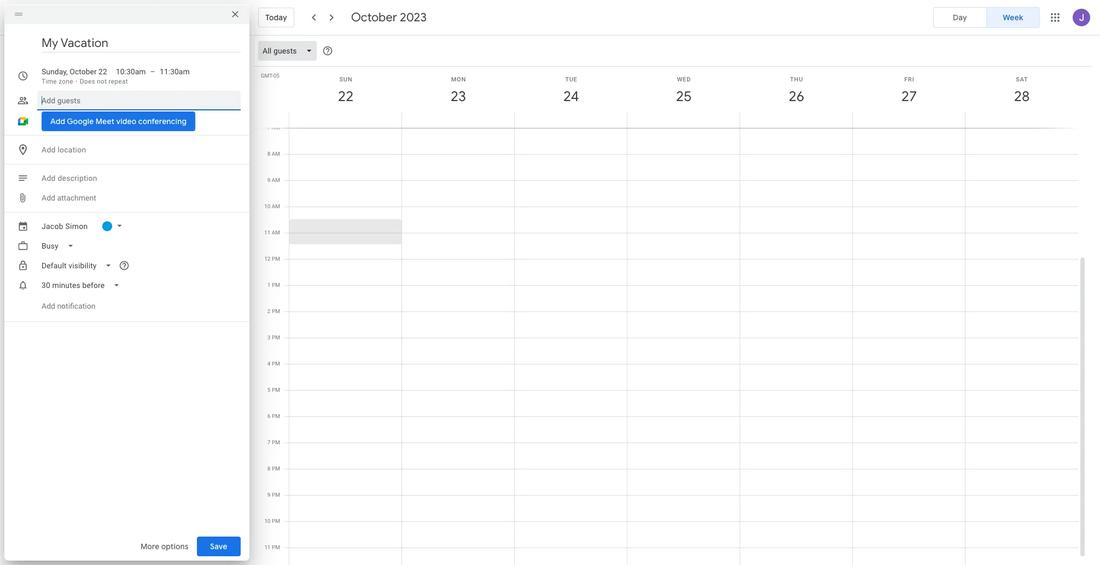 Task type: describe. For each thing, give the bounding box(es) containing it.
2
[[268, 309, 271, 315]]

mon
[[451, 76, 466, 83]]

pm for 6 pm
[[272, 414, 280, 420]]

8 pm
[[268, 466, 280, 472]]

repeat
[[109, 78, 128, 85]]

10 for 10 pm
[[264, 519, 271, 525]]

day
[[953, 13, 968, 22]]

5
[[268, 387, 271, 393]]

7 for 7 pm
[[268, 440, 271, 446]]

thursday, october 26 element
[[784, 84, 809, 109]]

am for 7 am
[[272, 125, 280, 131]]

6
[[268, 414, 271, 420]]

3 pm
[[268, 335, 280, 341]]

11:30am
[[160, 67, 190, 76]]

add description button
[[37, 169, 241, 188]]

wed
[[677, 76, 691, 83]]

sunday, october 22 element
[[333, 84, 358, 109]]

attachment
[[57, 194, 96, 202]]

mon 23
[[450, 76, 466, 106]]

5 pm
[[268, 387, 280, 393]]

24
[[563, 88, 578, 106]]

11 for 11 am
[[264, 230, 270, 236]]

7 am
[[267, 125, 280, 131]]

simon
[[65, 222, 88, 231]]

27 column header
[[853, 67, 966, 128]]

today
[[265, 13, 287, 22]]

notification
[[57, 302, 95, 311]]

4
[[268, 361, 271, 367]]

10 am
[[264, 204, 280, 210]]

23 column header
[[402, 67, 515, 128]]

9 for 9 am
[[267, 177, 270, 183]]

add description
[[42, 174, 97, 183]]

0 horizontal spatial 22
[[99, 67, 107, 76]]

to element
[[150, 66, 155, 77]]

Day radio
[[934, 7, 987, 28]]

25
[[676, 88, 691, 106]]

add attachment
[[42, 194, 96, 202]]

12
[[264, 256, 271, 262]]

time
[[42, 78, 57, 85]]

tue 24
[[563, 76, 578, 106]]

Guests text field
[[42, 91, 236, 111]]

Add title text field
[[42, 35, 241, 51]]

pm for 3 pm
[[272, 335, 280, 341]]

8 for 8 pm
[[268, 466, 271, 472]]

add notification button
[[37, 293, 100, 320]]

24 column header
[[514, 67, 628, 128]]

8 for 8 am
[[267, 151, 270, 157]]

11 pm
[[264, 545, 280, 551]]

23
[[450, 88, 466, 106]]

wednesday, october 25 element
[[671, 84, 697, 109]]

add location button
[[37, 140, 241, 160]]

27
[[901, 88, 917, 106]]

does
[[80, 78, 95, 85]]

pm for 1 pm
[[272, 282, 280, 288]]

28 column header
[[965, 67, 1079, 128]]

9 pm
[[268, 493, 280, 499]]

10 pm
[[264, 519, 280, 525]]

25 column header
[[627, 67, 740, 128]]

gmt-05
[[261, 73, 280, 79]]

add notification
[[42, 302, 95, 311]]

7 pm
[[268, 440, 280, 446]]

zone
[[59, 78, 73, 85]]

friday, october 27 element
[[897, 84, 922, 109]]

8 am
[[267, 151, 280, 157]]

monday, october 23 element
[[446, 84, 471, 109]]

sunday,
[[42, 67, 68, 76]]



Task type: vqa. For each thing, say whether or not it's contained in the screenshot.
Add location dropdown button
yes



Task type: locate. For each thing, give the bounding box(es) containing it.
1 vertical spatial 10
[[264, 519, 271, 525]]

pm right 4
[[272, 361, 280, 367]]

1 horizontal spatial october
[[351, 10, 397, 25]]

am for 9 am
[[272, 177, 280, 183]]

am for 11 am
[[272, 230, 280, 236]]

add left attachment
[[42, 194, 55, 202]]

0 vertical spatial 9
[[267, 177, 270, 183]]

pm right 5
[[272, 387, 280, 393]]

3 am from the top
[[272, 177, 280, 183]]

pm down 7 pm
[[272, 466, 280, 472]]

grid containing 22
[[254, 36, 1087, 566]]

2023
[[400, 10, 427, 25]]

october left 2023
[[351, 10, 397, 25]]

add
[[42, 146, 56, 154], [42, 174, 56, 183], [42, 194, 55, 202], [42, 302, 55, 311]]

jacob
[[42, 222, 63, 231]]

0 vertical spatial 11
[[264, 230, 270, 236]]

12 pm from the top
[[272, 545, 280, 551]]

pm for 8 pm
[[272, 466, 280, 472]]

fri
[[905, 76, 915, 83]]

3 pm from the top
[[272, 309, 280, 315]]

add for add notification
[[42, 302, 55, 311]]

1 8 from the top
[[267, 151, 270, 157]]

add left notification on the bottom of the page
[[42, 302, 55, 311]]

am for 10 am
[[272, 204, 280, 210]]

7 down 6
[[268, 440, 271, 446]]

sun 22
[[337, 76, 353, 106]]

1 vertical spatial 9
[[268, 493, 271, 499]]

thu
[[790, 76, 804, 83]]

does not repeat
[[80, 78, 128, 85]]

am for 8 am
[[272, 151, 280, 157]]

am up 8 am
[[272, 125, 280, 131]]

8 up the "9 pm"
[[268, 466, 271, 472]]

1
[[268, 282, 271, 288]]

add up add attachment
[[42, 174, 56, 183]]

2 7 from the top
[[268, 440, 271, 446]]

6 pm
[[268, 414, 280, 420]]

pm right 12
[[272, 256, 280, 262]]

7
[[267, 125, 270, 131], [268, 440, 271, 446]]

10 up 11 pm
[[264, 519, 271, 525]]

22 column header
[[289, 67, 402, 128]]

11 pm from the top
[[272, 519, 280, 525]]

7 pm from the top
[[272, 414, 280, 420]]

9
[[267, 177, 270, 183], [268, 493, 271, 499]]

add location
[[42, 146, 86, 154]]

11 am
[[264, 230, 280, 236]]

fri 27
[[901, 76, 917, 106]]

26
[[788, 88, 804, 106]]

1 horizontal spatial 22
[[337, 88, 353, 106]]

9 up 10 am
[[267, 177, 270, 183]]

0 vertical spatial 10
[[264, 204, 270, 210]]

0 horizontal spatial october
[[70, 67, 97, 76]]

1 10 from the top
[[264, 204, 270, 210]]

7 up 8 am
[[267, 125, 270, 131]]

4 pm
[[268, 361, 280, 367]]

pm right 6
[[272, 414, 280, 420]]

05
[[273, 73, 280, 79]]

9 up "10 pm"
[[268, 493, 271, 499]]

10 for 10 am
[[264, 204, 270, 210]]

sunday, october 22
[[42, 67, 107, 76]]

pm right 3
[[272, 335, 280, 341]]

11
[[264, 230, 270, 236], [264, 545, 271, 551]]

10:30am
[[116, 67, 146, 76]]

11 up 12
[[264, 230, 270, 236]]

1 am from the top
[[272, 125, 280, 131]]

3
[[268, 335, 271, 341]]

jacob simon
[[42, 222, 88, 231]]

1 vertical spatial 7
[[268, 440, 271, 446]]

12 pm
[[264, 256, 280, 262]]

add for add location
[[42, 146, 56, 154]]

add attachment button
[[37, 188, 101, 208]]

22 down sun
[[337, 88, 353, 106]]

1 11 from the top
[[264, 230, 270, 236]]

pm right 2
[[272, 309, 280, 315]]

pm down the "9 pm"
[[272, 519, 280, 525]]

8
[[267, 151, 270, 157], [268, 466, 271, 472]]

gmt-
[[261, 73, 273, 79]]

0 vertical spatial 8
[[267, 151, 270, 157]]

–
[[150, 67, 155, 76]]

0 vertical spatial october
[[351, 10, 397, 25]]

1 9 from the top
[[267, 177, 270, 183]]

october up does
[[70, 67, 97, 76]]

sun
[[339, 76, 353, 83]]

pm down "10 pm"
[[272, 545, 280, 551]]

pm down 8 pm
[[272, 493, 280, 499]]

wed 25
[[676, 76, 691, 106]]

0 vertical spatial 7
[[267, 125, 270, 131]]

am up 12 pm on the left top of page
[[272, 230, 280, 236]]

am
[[272, 125, 280, 131], [272, 151, 280, 157], [272, 177, 280, 183], [272, 204, 280, 210], [272, 230, 280, 236]]

8 pm from the top
[[272, 440, 280, 446]]

add left the location
[[42, 146, 56, 154]]

2 10 from the top
[[264, 519, 271, 525]]

1 vertical spatial october
[[70, 67, 97, 76]]

today button
[[258, 4, 294, 31]]

9 am
[[267, 177, 280, 183]]

time zone
[[42, 78, 73, 85]]

4 add from the top
[[42, 302, 55, 311]]

None field
[[258, 41, 321, 61], [37, 236, 83, 256], [37, 256, 121, 276], [37, 276, 129, 296], [258, 41, 321, 61], [37, 236, 83, 256], [37, 256, 121, 276], [37, 276, 129, 296]]

add inside "dropdown button"
[[42, 174, 56, 183]]

add for add description
[[42, 174, 56, 183]]

add for add attachment
[[42, 194, 55, 202]]

5 am from the top
[[272, 230, 280, 236]]

11 down "10 pm"
[[264, 545, 271, 551]]

2 8 from the top
[[268, 466, 271, 472]]

1 pm
[[268, 282, 280, 288]]

october
[[351, 10, 397, 25], [70, 67, 97, 76]]

pm for 5 pm
[[272, 387, 280, 393]]

pm for 7 pm
[[272, 440, 280, 446]]

pm for 2 pm
[[272, 309, 280, 315]]

7 for 7 am
[[267, 125, 270, 131]]

2 pm from the top
[[272, 282, 280, 288]]

october 2023
[[351, 10, 427, 25]]

tuesday, october 24 element
[[559, 84, 584, 109]]

pm right 1
[[272, 282, 280, 288]]

6 pm from the top
[[272, 387, 280, 393]]

2 pm
[[268, 309, 280, 315]]

pm for 10 pm
[[272, 519, 280, 525]]

pm down 6 pm
[[272, 440, 280, 446]]

22
[[99, 67, 107, 76], [337, 88, 353, 106]]

10:30am – 11:30am
[[116, 67, 190, 76]]

9 pm from the top
[[272, 466, 280, 472]]

1 vertical spatial 11
[[264, 545, 271, 551]]

pm for 11 pm
[[272, 545, 280, 551]]

option group
[[934, 7, 1040, 28]]

pm for 12 pm
[[272, 256, 280, 262]]

4 pm from the top
[[272, 335, 280, 341]]

pm for 9 pm
[[272, 493, 280, 499]]

26 column header
[[740, 67, 853, 128]]

1 vertical spatial 22
[[337, 88, 353, 106]]

am down 9 am
[[272, 204, 280, 210]]

2 add from the top
[[42, 174, 56, 183]]

sat
[[1016, 76, 1029, 83]]

option group containing day
[[934, 7, 1040, 28]]

0 vertical spatial 22
[[99, 67, 107, 76]]

pm
[[272, 256, 280, 262], [272, 282, 280, 288], [272, 309, 280, 315], [272, 335, 280, 341], [272, 361, 280, 367], [272, 387, 280, 393], [272, 414, 280, 420], [272, 440, 280, 446], [272, 466, 280, 472], [272, 493, 280, 499], [272, 519, 280, 525], [272, 545, 280, 551]]

28
[[1014, 88, 1029, 106]]

1 7 from the top
[[267, 125, 270, 131]]

am up 9 am
[[272, 151, 280, 157]]

8 up 9 am
[[267, 151, 270, 157]]

2 11 from the top
[[264, 545, 271, 551]]

pm for 4 pm
[[272, 361, 280, 367]]

11 for 11 pm
[[264, 545, 271, 551]]

grid
[[254, 36, 1087, 566]]

sat 28
[[1014, 76, 1029, 106]]

Week radio
[[987, 7, 1040, 28]]

1 add from the top
[[42, 146, 56, 154]]

10 pm from the top
[[272, 493, 280, 499]]

2 9 from the top
[[268, 493, 271, 499]]

2 am from the top
[[272, 151, 280, 157]]

3 add from the top
[[42, 194, 55, 202]]

5 pm from the top
[[272, 361, 280, 367]]

22 up not
[[99, 67, 107, 76]]

10
[[264, 204, 270, 210], [264, 519, 271, 525]]

add inside dropdown button
[[42, 146, 56, 154]]

description
[[58, 174, 97, 183]]

22 inside 22 'column header'
[[337, 88, 353, 106]]

tue
[[565, 76, 578, 83]]

am down 8 am
[[272, 177, 280, 183]]

saturday, october 28 element
[[1010, 84, 1035, 109]]

9 for 9 pm
[[268, 493, 271, 499]]

week
[[1003, 13, 1024, 22]]

4 am from the top
[[272, 204, 280, 210]]

location
[[58, 146, 86, 154]]

not
[[97, 78, 107, 85]]

1 vertical spatial 8
[[268, 466, 271, 472]]

1 pm from the top
[[272, 256, 280, 262]]

thu 26
[[788, 76, 804, 106]]

10 up 11 am
[[264, 204, 270, 210]]



